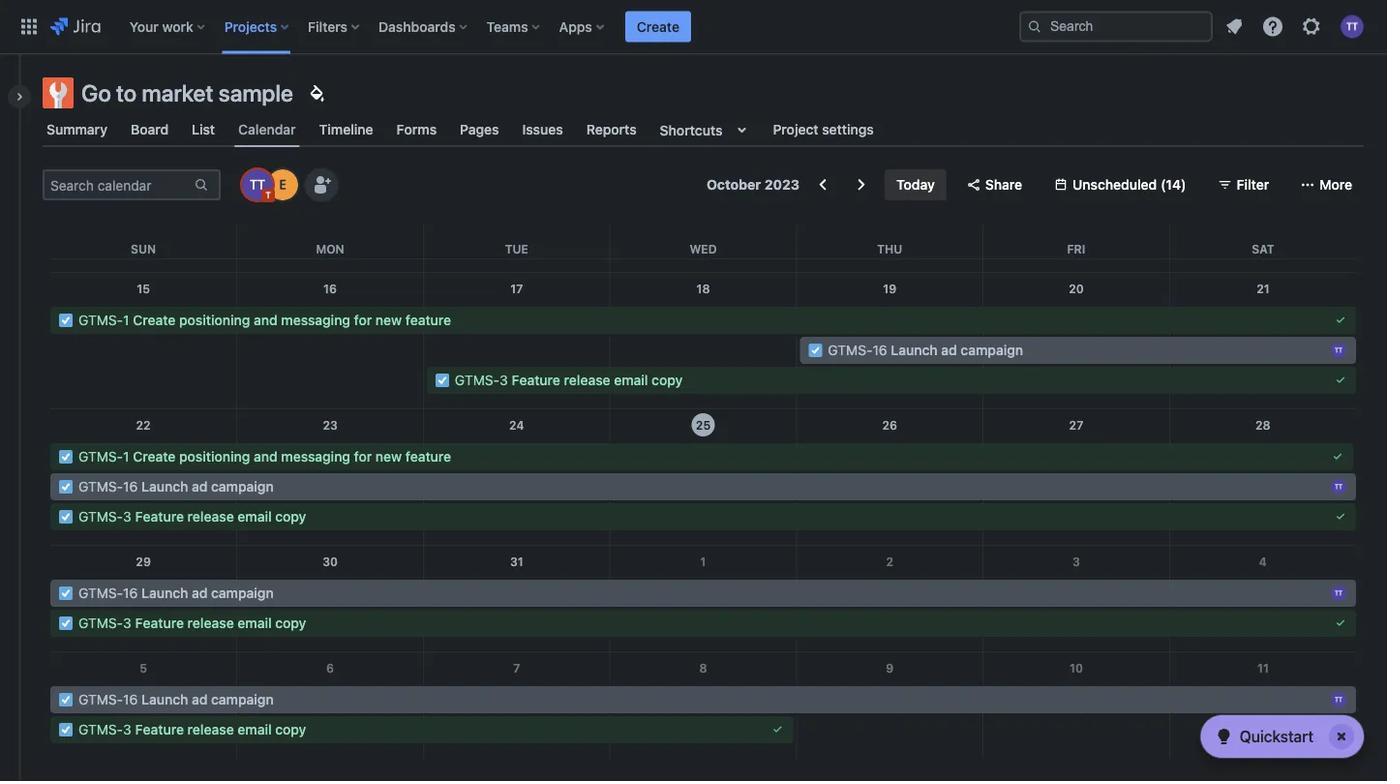 Task type: describe. For each thing, give the bounding box(es) containing it.
Search calendar text field
[[45, 171, 192, 198]]

launch down the 5 on the left bottom of page
[[141, 692, 188, 708]]

timeline
[[319, 121, 373, 137]]

project settings link
[[769, 112, 878, 147]]

project settings
[[773, 121, 874, 137]]

29 link
[[128, 546, 159, 577]]

kickoff
[[285, 236, 328, 252]]

7
[[513, 661, 520, 675]]

feature up 24 link
[[512, 372, 560, 388]]

market
[[142, 79, 213, 106]]

3 link
[[1061, 546, 1092, 577]]

appswitcher icon image
[[17, 15, 41, 38]]

16 down '5' link
[[123, 692, 138, 708]]

projects button
[[219, 11, 296, 42]]

6 row from the top
[[50, 652, 1356, 758]]

terry turtle image
[[242, 169, 273, 200]]

16 inside 16 link
[[323, 282, 337, 295]]

october 2023
[[707, 177, 800, 193]]

thu link
[[873, 224, 906, 258]]

list
[[192, 121, 215, 137]]

thu
[[877, 242, 902, 256]]

1 for from the top
[[354, 312, 372, 328]]

2 for from the top
[[354, 449, 372, 465]]

2 vertical spatial create
[[133, 449, 176, 465]]

1 messaging from the top
[[281, 312, 350, 328]]

4 link
[[1248, 546, 1279, 577]]

create inside button
[[637, 18, 680, 34]]

1 gtms-1 create positioning and messaging for new feature from the top
[[78, 312, 451, 328]]

18 link
[[688, 273, 719, 304]]

29
[[136, 555, 151, 568]]

launch down 22 link
[[141, 479, 188, 495]]

23 link
[[315, 410, 346, 440]]

settings image
[[1300, 15, 1323, 38]]

1 vertical spatial create
[[133, 312, 176, 328]]

forms link
[[393, 112, 441, 147]]

tue
[[505, 242, 528, 256]]

overdue image
[[583, 236, 599, 252]]

1 new from the top
[[376, 312, 402, 328]]

sidebar navigation image
[[0, 77, 43, 116]]

create button
[[625, 11, 691, 42]]

dashboards button
[[373, 11, 475, 42]]

16 down 19
[[873, 342, 887, 358]]

calendar
[[238, 121, 296, 137]]

fri
[[1067, 242, 1086, 256]]

30 link
[[315, 546, 346, 577]]

1 vertical spatial 6
[[326, 661, 334, 675]]

shortcuts
[[660, 122, 723, 138]]

project
[[773, 121, 819, 137]]

issues
[[522, 121, 563, 137]]

unscheduled (14) button
[[1042, 169, 1198, 200]]

quickstart
[[1240, 728, 1314, 746]]

Search field
[[1019, 11, 1213, 42]]

issues link
[[518, 112, 567, 147]]

gtms-3 feature release email copy up 29 link
[[78, 509, 306, 525]]

your work button
[[124, 11, 213, 42]]

help image
[[1261, 15, 1285, 38]]

eloisefrancis23 image
[[267, 169, 298, 200]]

24
[[509, 418, 524, 432]]

(14)
[[1161, 177, 1186, 193]]

16 link
[[315, 273, 346, 304]]

5 row from the top
[[50, 546, 1356, 652]]

16 down 22
[[123, 479, 138, 495]]

product
[[135, 236, 186, 252]]

filter button
[[1206, 169, 1281, 200]]

shortcuts button
[[656, 112, 758, 147]]

22
[[136, 418, 151, 432]]

banner containing your work
[[0, 0, 1387, 54]]

2 link
[[874, 546, 905, 577]]

19
[[883, 282, 897, 295]]

31
[[510, 555, 523, 568]]

filters button
[[302, 11, 367, 42]]

notifications image
[[1223, 15, 1246, 38]]

today
[[897, 177, 935, 193]]

15 link
[[128, 273, 159, 304]]

3 row from the top
[[50, 273, 1356, 409]]

21 link
[[1248, 273, 1279, 304]]

feature up '5' link
[[135, 615, 184, 631]]

23
[[323, 418, 338, 432]]

17 link
[[501, 273, 532, 304]]

share button
[[954, 169, 1034, 200]]

10 link
[[1061, 653, 1092, 683]]

summary
[[46, 121, 107, 137]]

1 vertical spatial and
[[254, 312, 278, 328]]

26
[[882, 418, 897, 432]]

8 link
[[688, 653, 719, 683]]

work
[[162, 18, 193, 34]]

launch down 19 link
[[891, 342, 938, 358]]

2 feature from the top
[[406, 449, 451, 465]]

4 row from the top
[[50, 409, 1356, 546]]

sun link
[[127, 224, 160, 258]]

more button
[[1289, 169, 1364, 200]]

share
[[985, 177, 1022, 193]]

25 link
[[688, 410, 719, 440]]

unscheduled image
[[1053, 177, 1069, 193]]

15
[[137, 282, 150, 295]]

27
[[1069, 418, 1084, 432]]

2
[[886, 555, 894, 568]]

2 messaging from the top
[[281, 449, 350, 465]]

apps button
[[553, 11, 612, 42]]

gtms-16 launch ad campaign down 19 link
[[828, 342, 1023, 358]]

4
[[1259, 555, 1267, 568]]

projects
[[224, 18, 277, 34]]

done image for gtms-3 feature release email copy
[[1333, 616, 1349, 631]]



Task type: locate. For each thing, give the bounding box(es) containing it.
done image for gtms-1 create positioning and messaging for new feature
[[1330, 449, 1346, 465]]

24 link
[[501, 410, 532, 440]]

2 vertical spatial 1
[[700, 555, 706, 568]]

30
[[323, 555, 338, 568]]

create right 'apps' dropdown button
[[637, 18, 680, 34]]

marketing
[[217, 236, 281, 252]]

tab list containing calendar
[[31, 112, 1376, 147]]

sat
[[1252, 242, 1275, 256]]

october
[[707, 177, 761, 193]]

17
[[510, 282, 523, 295]]

gtms-3 feature release email copy down the 5 on the left bottom of page
[[78, 722, 306, 738]]

tue link
[[501, 224, 532, 258]]

board link
[[127, 112, 172, 147]]

25
[[696, 418, 711, 432]]

2 gtms-1 create positioning and messaging for new feature from the top
[[78, 449, 451, 465]]

wed
[[690, 242, 717, 256]]

0 vertical spatial gtms-1 create positioning and messaging for new feature
[[78, 312, 451, 328]]

gtms-16 launch ad campaign down 22 link
[[78, 479, 274, 495]]

dismiss quickstart image
[[1326, 721, 1357, 752]]

2023
[[765, 177, 800, 193]]

gtms-3 feature release email copy up 24 link
[[455, 372, 683, 388]]

wed link
[[686, 224, 721, 258]]

email
[[614, 372, 648, 388], [238, 509, 272, 525], [238, 615, 272, 631], [238, 722, 272, 738]]

1 positioning from the top
[[179, 312, 250, 328]]

16 down mon
[[323, 282, 337, 295]]

positioning
[[179, 312, 250, 328], [179, 449, 250, 465]]

grid
[[50, 0, 1356, 758]]

jira image
[[50, 15, 100, 38], [50, 15, 100, 38]]

launch down 29 link
[[141, 585, 188, 601]]

18
[[697, 282, 710, 295]]

gtms-16 launch ad campaign down 29 link
[[78, 585, 274, 601]]

ad
[[941, 342, 957, 358], [192, 479, 208, 495], [192, 585, 208, 601], [192, 692, 208, 708]]

pages
[[460, 121, 499, 137]]

add people image
[[310, 173, 333, 197]]

20
[[1069, 282, 1084, 295]]

settings
[[822, 121, 874, 137]]

copy
[[652, 372, 683, 388], [275, 509, 306, 525], [275, 615, 306, 631], [275, 722, 306, 738]]

sample
[[219, 79, 293, 106]]

1 vertical spatial for
[[354, 449, 372, 465]]

0 vertical spatial 1
[[123, 312, 129, 328]]

6 link
[[315, 653, 346, 683]]

gtms-3 feature release email copy up '5' link
[[78, 615, 306, 631]]

11 link
[[1248, 653, 1279, 683]]

1 vertical spatial done image
[[1333, 616, 1349, 631]]

dashboards
[[379, 18, 456, 34]]

done image
[[1330, 449, 1346, 465], [1333, 616, 1349, 631]]

set background color image
[[305, 81, 328, 105]]

messaging down "23"
[[281, 449, 350, 465]]

to
[[116, 79, 137, 106]]

teams button
[[481, 11, 548, 42]]

your work
[[129, 18, 193, 34]]

0 vertical spatial messaging
[[281, 312, 350, 328]]

27 link
[[1061, 410, 1092, 440]]

create down 15 link
[[133, 312, 176, 328]]

check image
[[1213, 725, 1236, 748]]

0 horizontal spatial 6
[[123, 236, 132, 252]]

5 link
[[128, 653, 159, 683]]

2 vertical spatial and
[[254, 449, 278, 465]]

more
[[1320, 177, 1352, 193]]

2 row from the top
[[50, 224, 1356, 259]]

1 feature from the top
[[406, 312, 451, 328]]

mon link
[[312, 224, 348, 258]]

1 link
[[688, 546, 719, 577]]

0 vertical spatial and
[[190, 236, 213, 252]]

your profile and settings image
[[1341, 15, 1364, 38]]

done image
[[1333, 313, 1349, 328], [1333, 373, 1349, 388], [1333, 509, 1349, 525], [770, 722, 785, 738]]

2 new from the top
[[376, 449, 402, 465]]

feature down the 5 on the left bottom of page
[[135, 722, 184, 738]]

1 vertical spatial positioning
[[179, 449, 250, 465]]

1 vertical spatial messaging
[[281, 449, 350, 465]]

for
[[354, 312, 372, 328], [354, 449, 372, 465]]

filters
[[308, 18, 348, 34]]

apps
[[559, 18, 592, 34]]

reports link
[[583, 112, 641, 147]]

timeline link
[[315, 112, 377, 147]]

list link
[[188, 112, 219, 147]]

gtms-16 launch ad campaign down the 5 on the left bottom of page
[[78, 692, 274, 708]]

board
[[131, 121, 169, 137]]

today button
[[885, 169, 947, 200]]

gtms-1 create positioning and messaging for new feature down 16 link
[[78, 312, 451, 328]]

reports
[[586, 121, 637, 137]]

28 link
[[1248, 410, 1279, 440]]

1 horizontal spatial 6
[[326, 661, 334, 675]]

1 vertical spatial new
[[376, 449, 402, 465]]

meeting
[[332, 236, 384, 252]]

create down 22 link
[[133, 449, 176, 465]]

previous month image
[[811, 173, 835, 197]]

tab list
[[31, 112, 1376, 147]]

16 down the 29
[[123, 585, 138, 601]]

11
[[1258, 661, 1269, 675]]

summary link
[[43, 112, 111, 147]]

1 row from the top
[[50, 136, 1356, 273]]

grid containing gtms-6
[[50, 0, 1356, 758]]

9 link
[[874, 653, 905, 683]]

row
[[50, 136, 1356, 273], [50, 224, 1356, 259], [50, 273, 1356, 409], [50, 409, 1356, 546], [50, 546, 1356, 652], [50, 652, 1356, 758]]

1 vertical spatial 1
[[123, 449, 129, 465]]

go to market sample
[[81, 79, 293, 106]]

filter
[[1237, 177, 1269, 193]]

messaging down 16 link
[[281, 312, 350, 328]]

0 vertical spatial create
[[637, 18, 680, 34]]

row containing sun
[[50, 224, 1356, 259]]

teams
[[487, 18, 528, 34]]

10
[[1070, 661, 1083, 675]]

22 link
[[128, 410, 159, 440]]

feature up 29 link
[[135, 509, 184, 525]]

quickstart button
[[1201, 715, 1364, 758]]

go
[[81, 79, 111, 106]]

mon
[[316, 242, 344, 256]]

unscheduled (14)
[[1073, 177, 1186, 193]]

campaign
[[961, 342, 1023, 358], [211, 479, 274, 495], [211, 585, 274, 601], [211, 692, 274, 708]]

0 vertical spatial 6
[[123, 236, 132, 252]]

create
[[637, 18, 680, 34], [133, 312, 176, 328], [133, 449, 176, 465]]

next month image
[[850, 173, 873, 197]]

gtms-1 create positioning and messaging for new feature
[[78, 312, 451, 328], [78, 449, 451, 465]]

2 positioning from the top
[[179, 449, 250, 465]]

search image
[[1027, 19, 1043, 34]]

9
[[886, 661, 894, 675]]

1 vertical spatial gtms-1 create positioning and messaging for new feature
[[78, 449, 451, 465]]

banner
[[0, 0, 1387, 54]]

release
[[564, 372, 611, 388], [187, 509, 234, 525], [187, 615, 234, 631], [187, 722, 234, 738]]

0 vertical spatial positioning
[[179, 312, 250, 328]]

0 vertical spatial done image
[[1330, 449, 1346, 465]]

0 vertical spatial for
[[354, 312, 372, 328]]

26 link
[[874, 410, 905, 440]]

1 vertical spatial feature
[[406, 449, 451, 465]]

gtms-1 create positioning and messaging for new feature down "23"
[[78, 449, 451, 465]]

feature
[[406, 312, 451, 328], [406, 449, 451, 465]]

20 link
[[1061, 273, 1092, 304]]

primary element
[[12, 0, 1019, 54]]

your
[[129, 18, 159, 34]]

forms
[[397, 121, 437, 137]]

messaging
[[281, 312, 350, 328], [281, 449, 350, 465]]

16
[[323, 282, 337, 295], [873, 342, 887, 358], [123, 479, 138, 495], [123, 585, 138, 601], [123, 692, 138, 708]]

0 vertical spatial new
[[376, 312, 402, 328]]

row containing gtms-6
[[50, 136, 1356, 273]]

0 vertical spatial feature
[[406, 312, 451, 328]]

fri link
[[1063, 224, 1089, 258]]

19 link
[[874, 273, 905, 304]]



Task type: vqa. For each thing, say whether or not it's contained in the screenshot.
2nd New from the bottom of the page
yes



